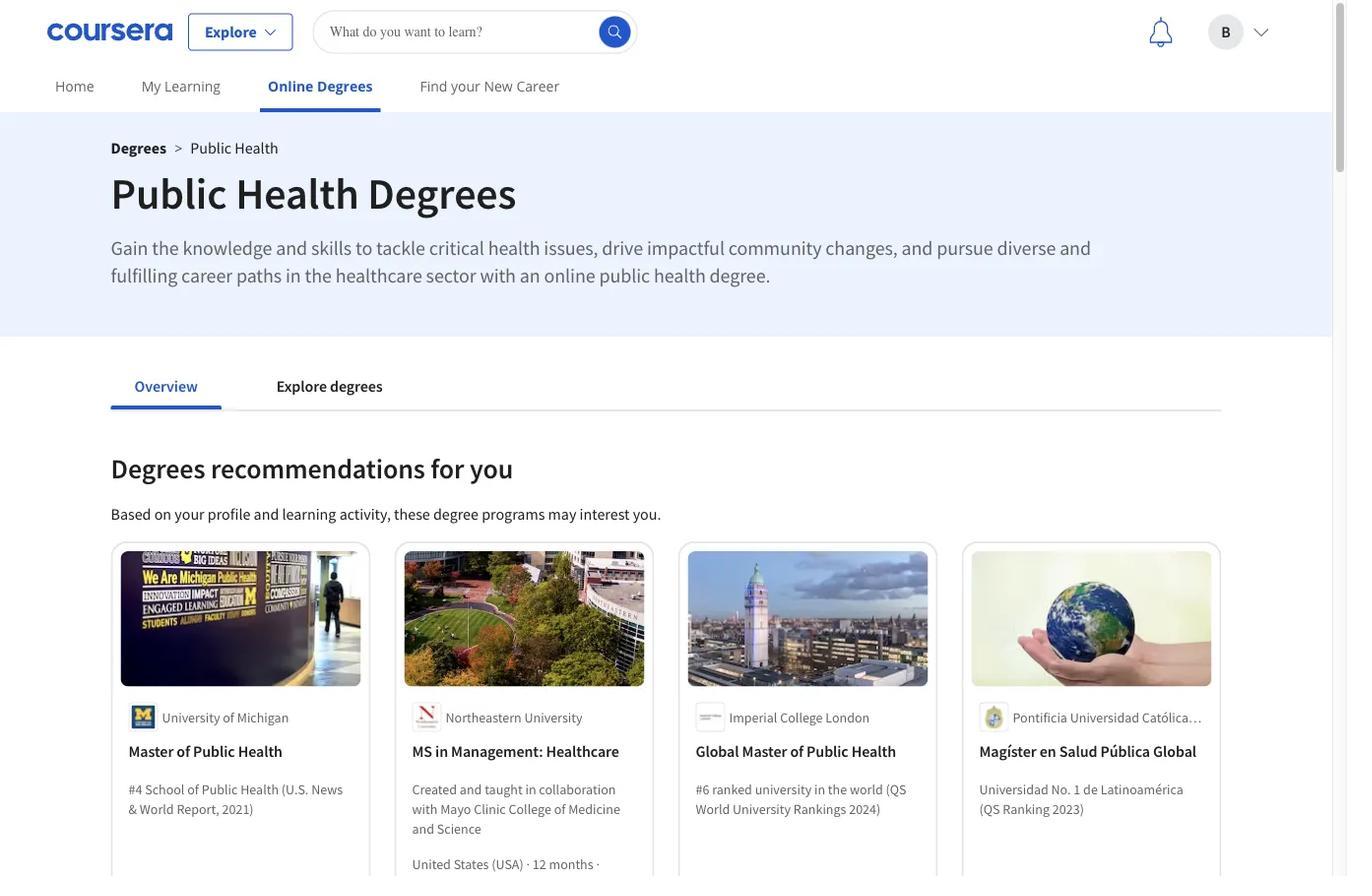 Task type: vqa. For each thing, say whether or not it's contained in the screenshot.
Explore Dropdown Button
yes



Task type: locate. For each thing, give the bounding box(es) containing it.
imperial college london
[[730, 709, 870, 726]]

learning
[[282, 504, 336, 524]]

degrees inside online degrees link
[[317, 77, 373, 96]]

None search field
[[313, 10, 638, 54]]

explore
[[205, 22, 257, 42], [277, 376, 327, 396]]

science
[[437, 820, 482, 838]]

>
[[175, 138, 182, 157]]

your
[[451, 77, 481, 96], [175, 504, 205, 524]]

0 horizontal spatial with
[[412, 800, 438, 818]]

1 horizontal spatial ·
[[596, 855, 600, 873]]

paths
[[236, 264, 282, 288]]

de right 1
[[1084, 781, 1098, 798]]

public health link
[[190, 138, 279, 158]]

university inside '#6 ranked university in the world (qs world university rankings 2024)'
[[733, 800, 791, 818]]

these
[[394, 504, 430, 524]]

tab list
[[111, 363, 438, 410]]

12
[[533, 855, 547, 873]]

explore left degrees
[[277, 376, 327, 396]]

0 horizontal spatial explore
[[205, 22, 257, 42]]

world down #6
[[696, 800, 730, 818]]

of down collaboration
[[554, 800, 566, 818]]

master of public health
[[129, 742, 283, 762]]

my
[[142, 77, 161, 96]]

college up "global master of public health" on the bottom right of page
[[781, 709, 823, 726]]

months
[[549, 855, 594, 873]]

pursue
[[937, 236, 994, 261]]

university
[[755, 781, 812, 798]]

0 vertical spatial de
[[1013, 728, 1028, 746]]

universidad inside universidad no. 1 de latinoamérica (qs ranking 2023)
[[980, 781, 1049, 798]]

of up school in the bottom of the page
[[177, 742, 190, 762]]

1 vertical spatial health
[[654, 264, 706, 288]]

in right taught
[[526, 781, 537, 798]]

(qs inside '#6 ranked university in the world (qs world university rankings 2024)'
[[886, 781, 907, 798]]

in right ms
[[436, 742, 448, 762]]

de left chile
[[1013, 728, 1028, 746]]

online
[[544, 264, 596, 288]]

of up report,
[[187, 781, 199, 798]]

london
[[826, 709, 870, 726]]

you
[[470, 452, 514, 486]]

world inside '#6 ranked university in the world (qs world university rankings 2024)'
[[696, 800, 730, 818]]

health
[[235, 138, 279, 158], [236, 166, 359, 220], [238, 742, 283, 762], [852, 742, 897, 762], [241, 781, 279, 798]]

university
[[162, 709, 220, 726], [525, 709, 583, 726], [733, 800, 791, 818]]

1 vertical spatial (qs
[[980, 800, 1001, 818]]

overview button
[[111, 363, 222, 410]]

with left 'an'
[[480, 264, 516, 288]]

management:
[[451, 742, 543, 762]]

1 vertical spatial de
[[1084, 781, 1098, 798]]

world
[[140, 800, 174, 818], [696, 800, 730, 818]]

1 vertical spatial the
[[305, 264, 332, 288]]

the up fulfilling
[[152, 236, 179, 261]]

0 horizontal spatial the
[[152, 236, 179, 261]]

and
[[276, 236, 307, 261], [902, 236, 933, 261], [1060, 236, 1092, 261], [254, 504, 279, 524], [460, 781, 482, 798], [412, 820, 434, 838]]

0 horizontal spatial global
[[696, 742, 739, 762]]

drive
[[602, 236, 643, 261]]

0 vertical spatial your
[[451, 77, 481, 96]]

health down impactful on the top
[[654, 264, 706, 288]]

in inside gain the knowledge and skills to tackle critical health issues, drive impactful community changes, and pursue diverse and fulfilling career paths in the healthcare sector with an online public health degree.
[[286, 264, 301, 288]]

college down taught
[[509, 800, 552, 818]]

explore for explore degrees
[[277, 376, 327, 396]]

ranked
[[713, 781, 753, 798]]

en
[[1040, 742, 1057, 762]]

0 vertical spatial explore
[[205, 22, 257, 42]]

and right the diverse
[[1060, 236, 1092, 261]]

interest
[[580, 504, 630, 524]]

health up the 2021) at the bottom
[[241, 781, 279, 798]]

1 master from the left
[[129, 742, 174, 762]]

issues,
[[544, 236, 599, 261]]

global
[[696, 742, 739, 762], [1154, 742, 1197, 762]]

1 vertical spatial your
[[175, 504, 205, 524]]

may
[[548, 504, 577, 524]]

1 horizontal spatial your
[[451, 77, 481, 96]]

católica
[[1143, 709, 1189, 726]]

university down the university
[[733, 800, 791, 818]]

0 horizontal spatial college
[[509, 800, 552, 818]]

health up 'an'
[[488, 236, 540, 261]]

0 vertical spatial universidad
[[1071, 709, 1140, 726]]

2024)
[[850, 800, 881, 818]]

public down university of michigan
[[193, 742, 235, 762]]

0 horizontal spatial de
[[1013, 728, 1028, 746]]

magíster en salud pública global link
[[980, 740, 1205, 764]]

universidad
[[1071, 709, 1140, 726], [980, 781, 1049, 798]]

1 vertical spatial college
[[509, 800, 552, 818]]

university up master of public health
[[162, 709, 220, 726]]

ranking
[[1003, 800, 1050, 818]]

northeastern university
[[446, 709, 583, 726]]

2 horizontal spatial university
[[733, 800, 791, 818]]

find your new career
[[420, 77, 560, 96]]

master down imperial
[[742, 742, 788, 762]]

university up ms in management: healthcare link
[[525, 709, 583, 726]]

1 horizontal spatial world
[[696, 800, 730, 818]]

de inside pontificia universidad católica de chile
[[1013, 728, 1028, 746]]

in inside '#6 ranked university in the world (qs world university rankings 2024)'
[[815, 781, 826, 798]]

ms in management: healthcare
[[412, 742, 620, 762]]

world down school in the bottom of the page
[[140, 800, 174, 818]]

1 horizontal spatial global
[[1154, 742, 1197, 762]]

1 horizontal spatial universidad
[[1071, 709, 1140, 726]]

1 horizontal spatial with
[[480, 264, 516, 288]]

0 horizontal spatial universidad
[[980, 781, 1049, 798]]

your right find
[[451, 77, 481, 96]]

explore for explore
[[205, 22, 257, 42]]

universidad up the magíster en salud pública global link
[[1071, 709, 1140, 726]]

1 vertical spatial universidad
[[980, 781, 1049, 798]]

degrees right online
[[317, 77, 373, 96]]

in up rankings
[[815, 781, 826, 798]]

#6
[[696, 781, 710, 798]]

new
[[484, 77, 513, 96]]

(qs right world
[[886, 781, 907, 798]]

2023)
[[1053, 800, 1085, 818]]

2 global from the left
[[1154, 742, 1197, 762]]

public inside the #4 school of public health (u.s. news & world report, 2021)
[[202, 781, 238, 798]]

&
[[129, 800, 137, 818]]

with inside created and taught in collaboration with mayo clinic college of medicine and science
[[412, 800, 438, 818]]

1 horizontal spatial master
[[742, 742, 788, 762]]

1 horizontal spatial the
[[305, 264, 332, 288]]

public up the 2021) at the bottom
[[202, 781, 238, 798]]

world
[[850, 781, 884, 798]]

explore inside dropdown button
[[205, 22, 257, 42]]

of inside created and taught in collaboration with mayo clinic college of medicine and science
[[554, 800, 566, 818]]

gain
[[111, 236, 148, 261]]

to
[[356, 236, 373, 261]]

#4
[[129, 781, 142, 798]]

0 horizontal spatial your
[[175, 504, 205, 524]]

no.
[[1052, 781, 1072, 798]]

imperial
[[730, 709, 778, 726]]

1 vertical spatial explore
[[277, 376, 327, 396]]

of down imperial college london at the bottom of page
[[791, 742, 804, 762]]

1 horizontal spatial explore
[[277, 376, 327, 396]]

de inside universidad no. 1 de latinoamérica (qs ranking 2023)
[[1084, 781, 1098, 798]]

your right the on
[[175, 504, 205, 524]]

0 horizontal spatial ·
[[527, 855, 530, 873]]

global up #6
[[696, 742, 739, 762]]

1 vertical spatial with
[[412, 800, 438, 818]]

0 horizontal spatial health
[[488, 236, 540, 261]]

master inside global master of public health link
[[742, 742, 788, 762]]

the up rankings
[[828, 781, 847, 798]]

the
[[152, 236, 179, 261], [305, 264, 332, 288], [828, 781, 847, 798]]

medicine
[[569, 800, 621, 818]]

0 vertical spatial college
[[781, 709, 823, 726]]

with
[[480, 264, 516, 288], [412, 800, 438, 818]]

2 world from the left
[[696, 800, 730, 818]]

of left michigan
[[223, 709, 234, 726]]

0 vertical spatial (qs
[[886, 781, 907, 798]]

2 master from the left
[[742, 742, 788, 762]]

#4 school of public health (u.s. news & world report, 2021)
[[129, 781, 343, 818]]

in inside created and taught in collaboration with mayo clinic college of medicine and science
[[526, 781, 537, 798]]

universidad up the ranking
[[980, 781, 1049, 798]]

1 world from the left
[[140, 800, 174, 818]]

0 horizontal spatial (qs
[[886, 781, 907, 798]]

1 horizontal spatial de
[[1084, 781, 1098, 798]]

critical
[[429, 236, 485, 261]]

0 vertical spatial health
[[488, 236, 540, 261]]

(usa)
[[492, 855, 524, 873]]

of inside the #4 school of public health (u.s. news & world report, 2021)
[[187, 781, 199, 798]]

explore inside button
[[277, 376, 327, 396]]

and left 'science'
[[412, 820, 434, 838]]

explore up learning at the left top of the page
[[205, 22, 257, 42]]

· left '12'
[[527, 855, 530, 873]]

0 horizontal spatial master
[[129, 742, 174, 762]]

school
[[145, 781, 185, 798]]

de for chile
[[1013, 728, 1028, 746]]

global down "católica"
[[1154, 742, 1197, 762]]

degrees
[[317, 77, 373, 96], [111, 138, 167, 158], [368, 166, 517, 220], [111, 452, 205, 486]]

degrees left >
[[111, 138, 167, 158]]

1 horizontal spatial health
[[654, 264, 706, 288]]

my learning link
[[134, 64, 229, 108]]

0 horizontal spatial world
[[140, 800, 174, 818]]

with down created
[[412, 800, 438, 818]]

0 vertical spatial with
[[480, 264, 516, 288]]

programs
[[482, 504, 545, 524]]

the down skills at the top left of the page
[[305, 264, 332, 288]]

2 vertical spatial the
[[828, 781, 847, 798]]

master up school in the bottom of the page
[[129, 742, 174, 762]]

pontificia universidad católica de chile
[[1013, 709, 1189, 746]]

in right paths
[[286, 264, 301, 288]]

explore degrees button
[[253, 363, 406, 410]]

1 horizontal spatial college
[[781, 709, 823, 726]]

· right months on the left of page
[[596, 855, 600, 873]]

(qs
[[886, 781, 907, 798], [980, 800, 1001, 818]]

2 horizontal spatial the
[[828, 781, 847, 798]]

news
[[311, 781, 343, 798]]

(qs left the ranking
[[980, 800, 1001, 818]]

1 horizontal spatial (qs
[[980, 800, 1001, 818]]

degree.
[[710, 264, 771, 288]]

online
[[268, 77, 314, 96]]



Task type: describe. For each thing, give the bounding box(es) containing it.
you.
[[633, 504, 662, 524]]

public right >
[[190, 138, 232, 158]]

b
[[1222, 22, 1231, 42]]

tab list containing overview
[[111, 363, 438, 410]]

degrees link
[[111, 138, 167, 158]]

community
[[729, 236, 822, 261]]

health down online
[[235, 138, 279, 158]]

latinoamérica
[[1101, 781, 1184, 798]]

degrees
[[330, 376, 383, 396]]

public down >
[[111, 166, 227, 220]]

world inside the #4 school of public health (u.s. news & world report, 2021)
[[140, 800, 174, 818]]

career
[[517, 77, 560, 96]]

diverse
[[998, 236, 1056, 261]]

learning
[[165, 77, 221, 96]]

and up mayo
[[460, 781, 482, 798]]

created
[[412, 781, 457, 798]]

college inside created and taught in collaboration with mayo clinic college of medicine and science
[[509, 800, 552, 818]]

universidad inside pontificia universidad católica de chile
[[1071, 709, 1140, 726]]

created and taught in collaboration with mayo clinic college of medicine and science
[[412, 781, 621, 838]]

clinic
[[474, 800, 506, 818]]

healthcare
[[546, 742, 620, 762]]

master of public health link
[[129, 740, 353, 764]]

(qs inside universidad no. 1 de latinoamérica (qs ranking 2023)
[[980, 800, 1001, 818]]

health up skills at the top left of the page
[[236, 166, 359, 220]]

and left skills at the top left of the page
[[276, 236, 307, 261]]

What do you want to learn? text field
[[313, 10, 638, 54]]

profile
[[208, 504, 251, 524]]

2021)
[[222, 800, 254, 818]]

global master of public health link
[[696, 740, 921, 764]]

northeastern
[[446, 709, 522, 726]]

activity,
[[340, 504, 391, 524]]

degrees recommendations for you
[[111, 452, 514, 486]]

with inside gain the knowledge and skills to tackle critical health issues, drive impactful community changes, and pursue diverse and fulfilling career paths in the healthcare sector with an online public health degree.
[[480, 264, 516, 288]]

healthcare
[[336, 264, 422, 288]]

on
[[154, 504, 172, 524]]

coursera image
[[47, 16, 172, 48]]

degrees up critical at the left
[[368, 166, 517, 220]]

based
[[111, 504, 151, 524]]

tackle
[[376, 236, 426, 261]]

and left the pursue
[[902, 236, 933, 261]]

ms in management: healthcare link
[[412, 740, 637, 764]]

collaboration
[[539, 781, 616, 798]]

for
[[431, 452, 465, 486]]

united
[[412, 855, 451, 873]]

impactful
[[647, 236, 725, 261]]

english
[[412, 875, 454, 877]]

public
[[600, 264, 650, 288]]

salud
[[1060, 742, 1098, 762]]

2 · from the left
[[596, 855, 600, 873]]

1 · from the left
[[527, 855, 530, 873]]

skills
[[311, 236, 352, 261]]

overview
[[134, 376, 198, 396]]

degrees > public health public health degrees
[[111, 138, 517, 220]]

find your new career link
[[412, 64, 568, 108]]

explore degrees
[[277, 376, 383, 396]]

degrees up the on
[[111, 452, 205, 486]]

explore button
[[188, 13, 293, 51]]

based on your profile and learning activity, these degree programs may interest you.
[[111, 504, 662, 524]]

and right profile
[[254, 504, 279, 524]]

1 global from the left
[[696, 742, 739, 762]]

pública
[[1101, 742, 1151, 762]]

public down the london at the right
[[807, 742, 849, 762]]

master inside master of public health link
[[129, 742, 174, 762]]

fulfilling
[[111, 264, 178, 288]]

(u.s.
[[282, 781, 309, 798]]

health up world
[[852, 742, 897, 762]]

degree
[[433, 504, 479, 524]]

home link
[[47, 64, 102, 108]]

gain the knowledge and skills to tackle critical health issues, drive impactful community changes, and pursue diverse and fulfilling career paths in the healthcare sector with an online public health degree.
[[111, 236, 1092, 288]]

magíster
[[980, 742, 1037, 762]]

magíster en salud pública global
[[980, 742, 1197, 762]]

health inside the #4 school of public health (u.s. news & world report, 2021)
[[241, 781, 279, 798]]

universidad no. 1 de latinoamérica (qs ranking 2023)
[[980, 781, 1184, 818]]

report,
[[177, 800, 219, 818]]

changes,
[[826, 236, 898, 261]]

global master of public health
[[696, 742, 897, 762]]

0 vertical spatial the
[[152, 236, 179, 261]]

the inside '#6 ranked university in the world (qs world university rankings 2024)'
[[828, 781, 847, 798]]

an
[[520, 264, 541, 288]]

rankings
[[794, 800, 847, 818]]

b button
[[1193, 0, 1286, 64]]

pontificia
[[1013, 709, 1068, 726]]

recommendations
[[211, 452, 425, 486]]

michigan
[[237, 709, 289, 726]]

career
[[181, 264, 233, 288]]

home
[[55, 77, 94, 96]]

de for latinoamérica
[[1084, 781, 1098, 798]]

health down michigan
[[238, 742, 283, 762]]

0 horizontal spatial university
[[162, 709, 220, 726]]

1 horizontal spatial university
[[525, 709, 583, 726]]

united states (usa) · 12 months · english
[[412, 855, 600, 877]]

my learning
[[142, 77, 221, 96]]

online degrees
[[268, 77, 373, 96]]

online degrees link
[[260, 64, 381, 112]]

1
[[1074, 781, 1081, 798]]

#6 ranked university in the world (qs world university rankings 2024)
[[696, 781, 907, 818]]

sector
[[426, 264, 476, 288]]

university of michigan
[[162, 709, 289, 726]]



